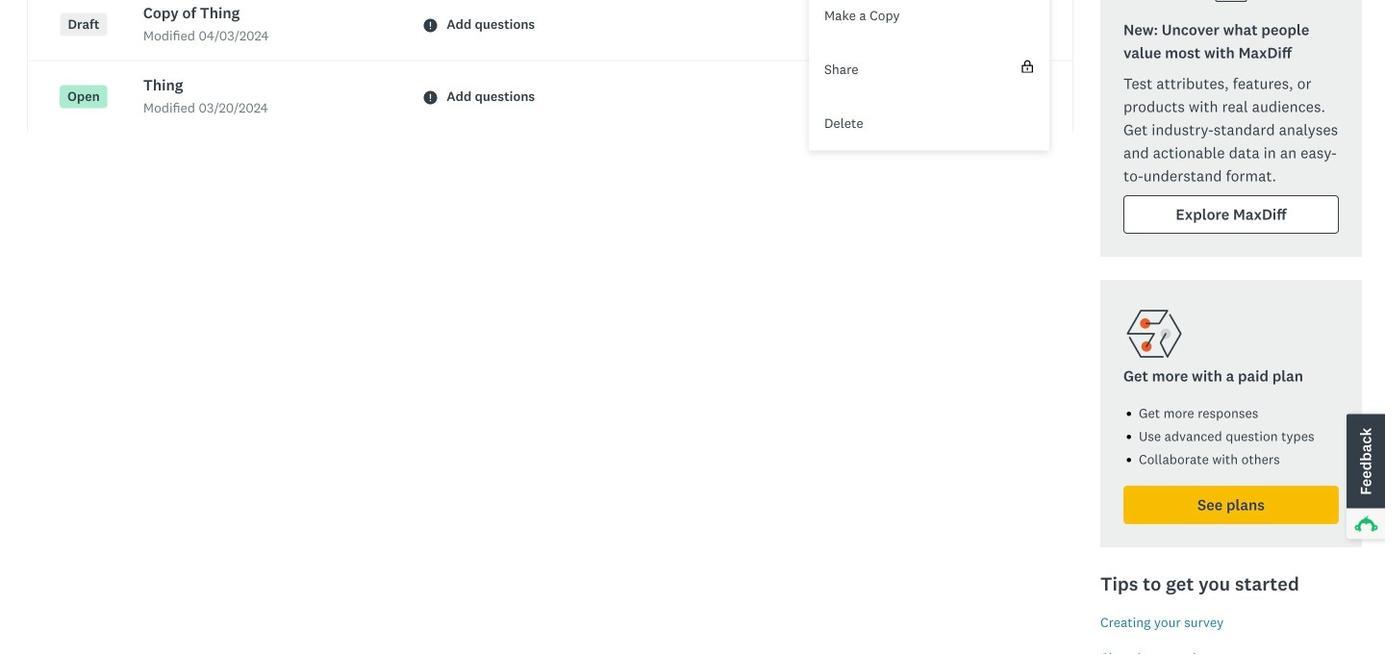 Task type: vqa. For each thing, say whether or not it's contained in the screenshot.
1st 'Brand logo' from the top of the page
no



Task type: describe. For each thing, give the bounding box(es) containing it.
2 this is a paid feature image from the left
[[1023, 60, 1034, 73]]

max diff icon image
[[1209, 0, 1255, 7]]



Task type: locate. For each thing, give the bounding box(es) containing it.
1 this is a paid feature image from the left
[[1022, 60, 1035, 73]]

response based pricing icon image
[[1124, 303, 1186, 365]]

warning image
[[424, 19, 437, 32], [424, 91, 437, 104]]

2 warning image from the top
[[424, 91, 437, 104]]

this is a paid feature image
[[1022, 60, 1035, 73], [1023, 60, 1034, 73]]

1 warning image from the top
[[424, 19, 437, 32]]

0 vertical spatial warning image
[[424, 19, 437, 32]]

1 vertical spatial warning image
[[424, 91, 437, 104]]



